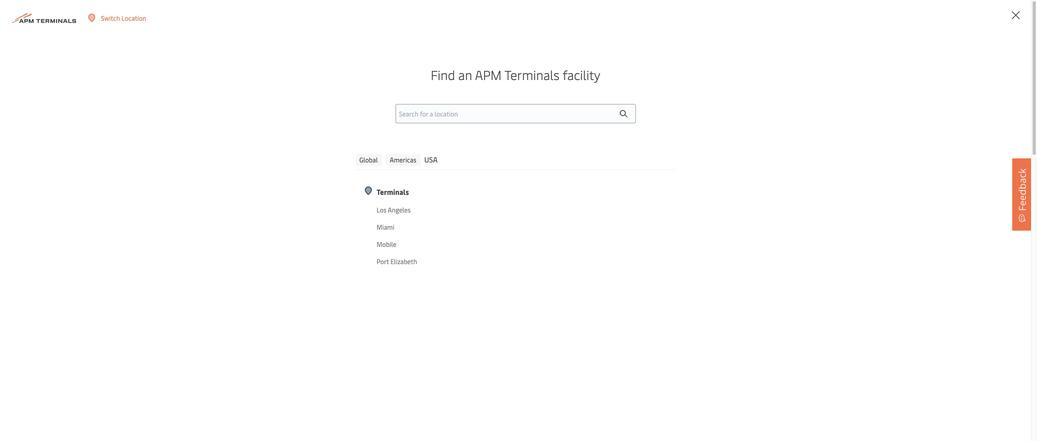 Task type: describe. For each thing, give the bounding box(es) containing it.
3 appointment from the left
[[806, 3, 843, 12]]

after
[[244, 3, 258, 12]]

an
[[458, 66, 472, 83]]

a
[[138, 3, 142, 12]]

service
[[530, 3, 550, 12]]

1 that from the left
[[69, 3, 81, 12]]

2 outside from the left
[[768, 3, 790, 12]]

06:00
[[371, 208, 386, 215]]

usa button
[[424, 154, 438, 166]]

2 on from the left
[[691, 3, 698, 12]]

location
[[122, 13, 146, 22]]

have
[[564, 3, 577, 12]]

window.
[[313, 3, 336, 12]]

30
[[143, 3, 151, 12]]

1 arrive from the left
[[673, 3, 689, 12]]

2 be from the left
[[880, 3, 887, 12]]

1 be from the left
[[473, 3, 480, 12]]

2 appointment from the left
[[396, 3, 433, 12]]

the
[[385, 3, 394, 12]]

los angeles
[[377, 206, 411, 214]]

feedback button
[[1012, 159, 1032, 231]]

negative
[[579, 3, 603, 12]]

usa
[[424, 155, 438, 165]]

allowed
[[114, 3, 137, 12]]

Search for a location search field
[[395, 104, 636, 123]]

by
[[1029, 3, 1035, 12]]

find
[[431, 66, 455, 83]]

09/29/23 06:00
[[371, 200, 395, 215]]

2 arrive from the left
[[751, 3, 767, 12]]

apm
[[475, 66, 502, 83]]

1 outside from the left
[[362, 3, 383, 12]]

1 and from the left
[[232, 3, 242, 12]]

1 on from the left
[[629, 3, 636, 12]]

find an apm terminals facility
[[431, 66, 600, 83]]

09/29/23 for 06:00
[[371, 200, 395, 207]]

09/29/23 13:00
[[371, 229, 395, 244]]

future
[[956, 3, 975, 12]]

angeles
[[388, 206, 411, 214]]

arriving
[[338, 3, 360, 12]]

0 horizontal spatial terminals
[[377, 187, 409, 197]]



Task type: locate. For each thing, give the bounding box(es) containing it.
facility
[[563, 66, 600, 83]]

2 and from the left
[[552, 3, 562, 12]]

09/29/23
[[371, 200, 395, 207], [371, 229, 395, 236]]

window
[[845, 3, 867, 12]]

minute
[[152, 3, 173, 12]]

0 vertical spatial 09/29/23
[[371, 200, 395, 207]]

receive
[[935, 3, 955, 12]]

0 vertical spatial terminals
[[505, 66, 559, 83]]

port elizabeth
[[377, 257, 417, 266]]

1 09/29/23 from the top
[[371, 200, 395, 207]]

their
[[259, 3, 273, 12], [791, 3, 805, 12]]

to
[[511, 3, 517, 12]]

port
[[377, 257, 389, 266]]

1 appointment from the left
[[274, 3, 312, 12]]

arrive right who
[[673, 3, 689, 12]]

reminder
[[41, 3, 67, 12]]

miami
[[377, 223, 394, 232]]

0 horizontal spatial that
[[69, 3, 81, 12]]

friendly reminder that drivers are allowed a 30 minute grace period before and after their appointment window. arriving outside the appointment windows can be disruptive to our service and have negative impacts on drivers who arrive on time. drivers that arrive outside their appointment window will be turned away. to receive future operational alerts by e
[[17, 3, 1037, 12]]

1 horizontal spatial drivers
[[638, 3, 658, 12]]

1 drivers from the left
[[82, 3, 102, 12]]

drivers left who
[[638, 3, 658, 12]]

1 vertical spatial 09/29/23
[[371, 229, 395, 236]]

09/29/23 up 06:00
[[371, 200, 395, 207]]

on left time.
[[691, 3, 698, 12]]

1 vertical spatial terminals
[[377, 187, 409, 197]]

and
[[232, 3, 242, 12], [552, 3, 562, 12]]

los angeles link
[[377, 205, 494, 215]]

2 drivers from the left
[[638, 3, 658, 12]]

on right impacts
[[629, 3, 636, 12]]

americas
[[390, 155, 416, 164]]

friendly
[[17, 3, 40, 12]]

2 09/29/23 from the top
[[371, 229, 395, 236]]

turned
[[889, 3, 908, 12]]

feedback
[[1016, 169, 1029, 211]]

0 horizontal spatial drivers
[[82, 3, 102, 12]]

time.
[[699, 3, 714, 12]]

drivers
[[82, 3, 102, 12], [638, 3, 658, 12]]

appointment right the
[[396, 3, 433, 12]]

arrive right drivers
[[751, 3, 767, 12]]

mobile link
[[377, 240, 494, 250]]

and left after
[[232, 3, 242, 12]]

2 horizontal spatial appointment
[[806, 3, 843, 12]]

port elizabeth link
[[377, 257, 494, 267]]

windows
[[434, 3, 459, 12]]

who
[[659, 3, 671, 12]]

0 horizontal spatial arrive
[[673, 3, 689, 12]]

1 horizontal spatial appointment
[[396, 3, 433, 12]]

2 that from the left
[[737, 3, 749, 12]]

los
[[377, 206, 387, 214]]

2 their from the left
[[791, 3, 805, 12]]

1 horizontal spatial that
[[737, 3, 749, 12]]

impacts
[[605, 3, 628, 12]]

can
[[461, 3, 471, 12]]

0 horizontal spatial appointment
[[274, 3, 312, 12]]

1 horizontal spatial arrive
[[751, 3, 767, 12]]

are
[[104, 3, 113, 12]]

1 horizontal spatial their
[[791, 3, 805, 12]]

be right can
[[473, 3, 480, 12]]

alerts
[[1011, 3, 1027, 12]]

be right 'will'
[[880, 3, 887, 12]]

1 horizontal spatial on
[[691, 3, 698, 12]]

away. to
[[910, 3, 933, 12]]

close alert image
[[1018, 3, 1028, 13]]

09/29/23 up 13:00
[[371, 229, 395, 236]]

our
[[519, 3, 528, 12]]

that right drivers
[[737, 3, 749, 12]]

0 horizontal spatial and
[[232, 3, 242, 12]]

0 horizontal spatial on
[[629, 3, 636, 12]]

elizabeth
[[391, 257, 417, 266]]

10/03/23
[[371, 257, 394, 265]]

1 horizontal spatial be
[[880, 3, 887, 12]]

drivers
[[715, 3, 736, 12]]

terminals
[[505, 66, 559, 83], [377, 187, 409, 197]]

0 horizontal spatial be
[[473, 3, 480, 12]]

global
[[359, 155, 378, 164]]

0 horizontal spatial outside
[[362, 3, 383, 12]]

will
[[869, 3, 879, 12]]

mobile
[[377, 240, 396, 249]]

period
[[191, 3, 210, 12]]

appointment left window
[[806, 3, 843, 12]]

1 horizontal spatial outside
[[768, 3, 790, 12]]

grace
[[174, 3, 190, 12]]

drivers left are
[[82, 3, 102, 12]]

americas button
[[386, 154, 420, 166]]

and left have
[[552, 3, 562, 12]]

1 horizontal spatial and
[[552, 3, 562, 12]]

arrive
[[673, 3, 689, 12], [751, 3, 767, 12]]

0 horizontal spatial their
[[259, 3, 273, 12]]

appointment
[[274, 3, 312, 12], [396, 3, 433, 12], [806, 3, 843, 12]]

1 their from the left
[[259, 3, 273, 12]]

switch
[[101, 13, 120, 22]]

1 horizontal spatial terminals
[[505, 66, 559, 83]]

09/29/23 for 13:00
[[371, 229, 395, 236]]

e
[[1037, 3, 1037, 12]]

global button
[[355, 154, 382, 166]]

13:00
[[371, 237, 385, 244]]

outside
[[362, 3, 383, 12], [768, 3, 790, 12]]

appointment left window.
[[274, 3, 312, 12]]

miami link
[[377, 222, 494, 232]]

that
[[69, 3, 81, 12], [737, 3, 749, 12]]

switch location
[[101, 13, 146, 22]]

disruptive
[[481, 3, 510, 12]]

operational
[[976, 3, 1009, 12]]

that right reminder
[[69, 3, 81, 12]]

on
[[629, 3, 636, 12], [691, 3, 698, 12]]

be
[[473, 3, 480, 12], [880, 3, 887, 12]]

before
[[211, 3, 230, 12]]



Task type: vqa. For each thing, say whether or not it's contained in the screenshot.
AT inside the Mattia Villardita is a Gate and Cargo Controller at APM Terminals Vado Ligure, Italy. Working shifts gives him the opportunity to pursue his other passion – surprising sick children as the Italian Spiderman.
no



